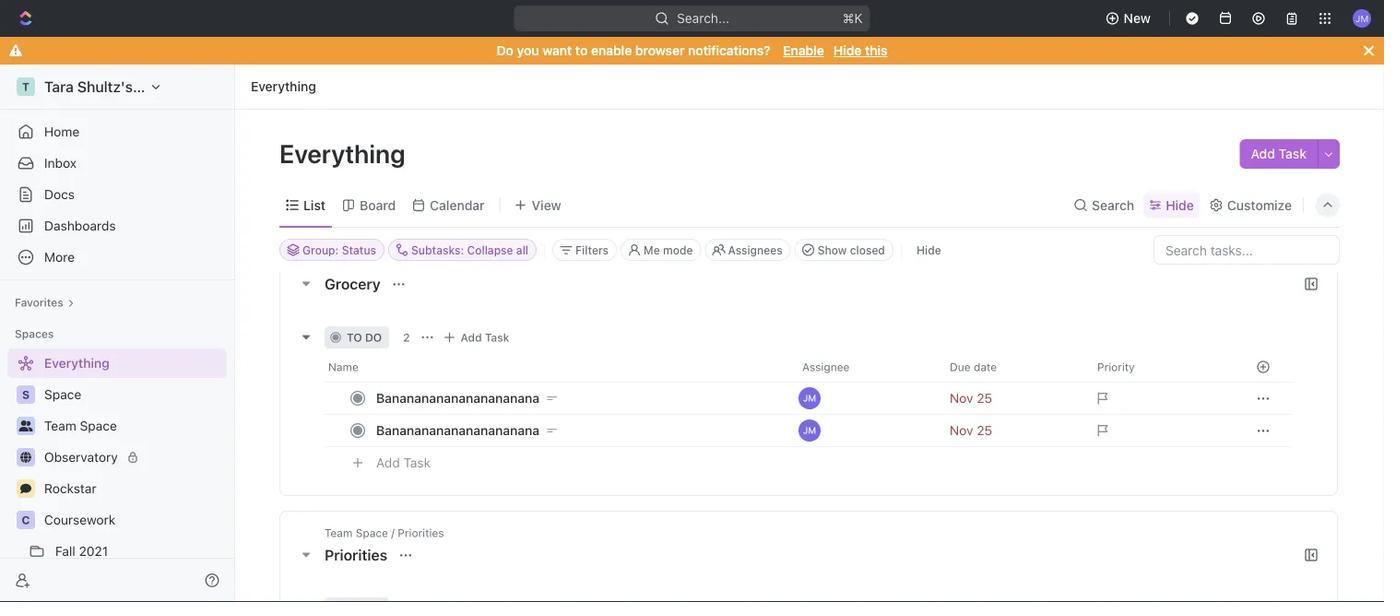 Task type: describe. For each thing, give the bounding box(es) containing it.
status
[[342, 243, 376, 256]]

show closed button
[[795, 239, 893, 261]]

list
[[303, 197, 326, 213]]

search...
[[677, 11, 729, 26]]

space link
[[44, 380, 223, 409]]

1 vertical spatial task
[[485, 331, 509, 344]]

due
[[950, 361, 971, 373]]

search
[[1092, 197, 1134, 213]]

do
[[497, 43, 514, 58]]

search button
[[1068, 192, 1140, 218]]

s
[[22, 388, 30, 401]]

0 horizontal spatial add
[[376, 455, 400, 470]]

home link
[[7, 117, 227, 147]]

add new status button
[[758, 582, 860, 592]]

subtasks: collapse all
[[411, 243, 528, 256]]

calendar link
[[426, 192, 485, 218]]

add task for the bottom add task button
[[376, 455, 431, 470]]

coursework
[[44, 512, 116, 527]]

fall 2021
[[55, 544, 108, 559]]

fall
[[55, 544, 75, 559]]

t
[[22, 80, 29, 93]]

2 banananananananananana from the top
[[376, 423, 540, 438]]

fall 2021 link
[[55, 537, 223, 566]]

date
[[974, 361, 997, 373]]

assignee
[[802, 361, 850, 373]]

closed
[[850, 243, 885, 256]]

do
[[365, 331, 382, 344]]

0 horizontal spatial priorities
[[325, 546, 391, 564]]

0 horizontal spatial everything link
[[7, 349, 223, 378]]

hide button
[[1144, 192, 1200, 218]]

globe image
[[20, 452, 31, 463]]

inbox
[[44, 155, 77, 171]]

this
[[865, 43, 888, 58]]

space inside space link
[[44, 387, 81, 402]]

me mode
[[644, 243, 693, 256]]

mode
[[663, 243, 693, 256]]

tara
[[44, 78, 74, 95]]

subtasks:
[[411, 243, 464, 256]]

you
[[517, 43, 539, 58]]

enable
[[783, 43, 824, 58]]

hide inside button
[[917, 243, 941, 256]]

inbox link
[[7, 148, 227, 178]]

filters button
[[552, 239, 617, 261]]

1 horizontal spatial add
[[461, 331, 482, 344]]

0 vertical spatial jm
[[1355, 13, 1369, 23]]

favorites button
[[7, 291, 82, 314]]

/
[[391, 527, 395, 539]]

view button
[[508, 192, 568, 218]]

view button
[[508, 184, 568, 227]]

board link
[[356, 192, 396, 218]]

enable
[[591, 43, 632, 58]]

everything inside the sidebar navigation
[[44, 355, 110, 371]]

me
[[644, 243, 660, 256]]

1 vertical spatial everything
[[279, 138, 411, 168]]

assignees
[[728, 243, 783, 256]]

1 vertical spatial add task
[[461, 331, 509, 344]]

notifications?
[[688, 43, 771, 58]]

observatory link
[[44, 443, 223, 472]]

2
[[403, 331, 410, 344]]

coursework link
[[44, 505, 223, 535]]

want
[[542, 43, 572, 58]]

board
[[360, 197, 396, 213]]

coursework, , element
[[17, 511, 35, 529]]

filters
[[576, 243, 609, 256]]

2 vertical spatial add task button
[[368, 452, 438, 474]]

⌘k
[[843, 11, 863, 26]]

1 vertical spatial jm
[[803, 393, 816, 403]]

due date
[[950, 361, 997, 373]]

do you want to enable browser notifications? enable hide this
[[497, 43, 888, 58]]

tree inside the sidebar navigation
[[7, 349, 227, 602]]

task for the bottom add task button
[[403, 455, 431, 470]]

add task for top add task button
[[1251, 146, 1307, 161]]

1 banananananananananana from the top
[[376, 391, 540, 406]]

team space
[[44, 418, 117, 433]]

0 vertical spatial everything
[[251, 79, 316, 94]]

spaces
[[15, 327, 54, 340]]

calendar
[[430, 197, 485, 213]]

name
[[328, 361, 359, 373]]

status
[[814, 582, 851, 592]]

dashboards link
[[7, 211, 227, 241]]

to do
[[347, 331, 382, 344]]

priority
[[1097, 361, 1135, 373]]

show closed
[[818, 243, 885, 256]]

browser
[[635, 43, 685, 58]]



Task type: locate. For each thing, give the bounding box(es) containing it.
sidebar navigation
[[0, 65, 239, 602]]

task up team space / priorities
[[403, 455, 431, 470]]

1 horizontal spatial to
[[575, 43, 588, 58]]

0 horizontal spatial task
[[403, 455, 431, 470]]

team space / priorities
[[325, 527, 444, 539]]

banananananananananana link
[[372, 385, 788, 412], [372, 417, 788, 444]]

1 vertical spatial team
[[325, 527, 353, 539]]

to right want
[[575, 43, 588, 58]]

jm
[[1355, 13, 1369, 23], [803, 393, 816, 403], [803, 425, 816, 436]]

1 vertical spatial add
[[461, 331, 482, 344]]

show
[[818, 243, 847, 256]]

1 horizontal spatial task
[[485, 331, 509, 344]]

team for team space / priorities
[[325, 527, 353, 539]]

Search tasks... text field
[[1155, 236, 1339, 264]]

add new status
[[767, 582, 851, 592]]

tree containing everything
[[7, 349, 227, 602]]

new
[[1124, 11, 1151, 26]]

add task button up customize
[[1240, 139, 1318, 169]]

rockstar link
[[44, 474, 223, 503]]

tree
[[7, 349, 227, 602]]

jm button
[[1347, 4, 1377, 33], [791, 382, 939, 415], [791, 414, 939, 447]]

hide inside dropdown button
[[1166, 197, 1194, 213]]

space up observatory
[[80, 418, 117, 433]]

customize button
[[1203, 192, 1297, 218]]

team left / at the left
[[325, 527, 353, 539]]

2 vertical spatial jm
[[803, 425, 816, 436]]

due date button
[[939, 352, 1086, 382]]

home
[[44, 124, 80, 139]]

user group image
[[19, 421, 33, 432]]

1 banananananananananana link from the top
[[372, 385, 788, 412]]

all
[[516, 243, 528, 256]]

add
[[1251, 146, 1275, 161], [461, 331, 482, 344], [376, 455, 400, 470]]

0 vertical spatial priorities
[[398, 527, 444, 539]]

add task
[[1251, 146, 1307, 161], [461, 331, 509, 344], [376, 455, 431, 470]]

add task button
[[1240, 139, 1318, 169], [439, 326, 517, 349], [368, 452, 438, 474]]

team right user group image
[[44, 418, 76, 433]]

add
[[767, 582, 787, 592]]

space inside team space link
[[80, 418, 117, 433]]

workspace
[[137, 78, 213, 95]]

add task up / at the left
[[376, 455, 431, 470]]

add right 2
[[461, 331, 482, 344]]

0 vertical spatial task
[[1279, 146, 1307, 161]]

1 horizontal spatial priorities
[[398, 527, 444, 539]]

observatory
[[44, 450, 118, 465]]

1 horizontal spatial everything link
[[246, 76, 321, 98]]

everything
[[251, 79, 316, 94], [279, 138, 411, 168], [44, 355, 110, 371]]

c
[[22, 514, 30, 527]]

add up team space / priorities
[[376, 455, 400, 470]]

hide right the closed on the right top of the page
[[917, 243, 941, 256]]

1 vertical spatial hide
[[1166, 197, 1194, 213]]

add task right 2
[[461, 331, 509, 344]]

me mode button
[[621, 239, 701, 261]]

add task button up / at the left
[[368, 452, 438, 474]]

2 vertical spatial task
[[403, 455, 431, 470]]

space
[[44, 387, 81, 402], [80, 418, 117, 433], [356, 527, 388, 539]]

1 vertical spatial space
[[80, 418, 117, 433]]

2 horizontal spatial hide
[[1166, 197, 1194, 213]]

0 vertical spatial to
[[575, 43, 588, 58]]

view
[[532, 197, 561, 213]]

assignees button
[[705, 239, 791, 261]]

1 horizontal spatial team
[[325, 527, 353, 539]]

space up team space
[[44, 387, 81, 402]]

to
[[575, 43, 588, 58], [347, 331, 362, 344]]

tara shultz's workspace, , element
[[17, 77, 35, 96]]

team for team space
[[44, 418, 76, 433]]

1 vertical spatial banananananananananana link
[[372, 417, 788, 444]]

banananananananananana
[[376, 391, 540, 406], [376, 423, 540, 438]]

0 horizontal spatial team
[[44, 418, 76, 433]]

2 vertical spatial add task
[[376, 455, 431, 470]]

new button
[[1098, 4, 1162, 33]]

0 vertical spatial banananananananananana link
[[372, 385, 788, 412]]

dashboards
[[44, 218, 116, 233]]

team inside tree
[[44, 418, 76, 433]]

shultz's
[[77, 78, 133, 95]]

hide right search
[[1166, 197, 1194, 213]]

space left / at the left
[[356, 527, 388, 539]]

more button
[[7, 243, 227, 272]]

2 vertical spatial hide
[[917, 243, 941, 256]]

space for team space / priorities
[[356, 527, 388, 539]]

more
[[44, 249, 75, 265]]

comment image
[[20, 483, 31, 494]]

task
[[1279, 146, 1307, 161], [485, 331, 509, 344], [403, 455, 431, 470]]

space, , element
[[17, 385, 35, 404]]

priorities down team space / priorities
[[325, 546, 391, 564]]

hide button
[[909, 239, 949, 261]]

grocery
[[325, 275, 384, 293]]

2 horizontal spatial add
[[1251, 146, 1275, 161]]

2 horizontal spatial task
[[1279, 146, 1307, 161]]

1 vertical spatial to
[[347, 331, 362, 344]]

0 vertical spatial banananananananananana
[[376, 391, 540, 406]]

everything link
[[246, 76, 321, 98], [7, 349, 223, 378]]

assignee button
[[791, 352, 939, 382]]

task up name dropdown button
[[485, 331, 509, 344]]

1 horizontal spatial add task
[[461, 331, 509, 344]]

collapse
[[467, 243, 513, 256]]

list link
[[300, 192, 326, 218]]

0 vertical spatial hide
[[833, 43, 862, 58]]

task for top add task button
[[1279, 146, 1307, 161]]

team
[[44, 418, 76, 433], [325, 527, 353, 539]]

favorites
[[15, 296, 63, 309]]

name button
[[325, 352, 791, 382]]

0 vertical spatial space
[[44, 387, 81, 402]]

add up customize
[[1251, 146, 1275, 161]]

0 vertical spatial team
[[44, 418, 76, 433]]

2021
[[79, 544, 108, 559]]

rockstar
[[44, 481, 96, 496]]

0 vertical spatial add
[[1251, 146, 1275, 161]]

priorities right / at the left
[[398, 527, 444, 539]]

1 vertical spatial add task button
[[439, 326, 517, 349]]

add task button right 2
[[439, 326, 517, 349]]

to left do
[[347, 331, 362, 344]]

1 horizontal spatial hide
[[917, 243, 941, 256]]

tara shultz's workspace
[[44, 78, 213, 95]]

1 vertical spatial banananananananananana
[[376, 423, 540, 438]]

docs link
[[7, 180, 227, 209]]

group:
[[302, 243, 339, 256]]

2 banananananananananana link from the top
[[372, 417, 788, 444]]

2 horizontal spatial add task
[[1251, 146, 1307, 161]]

add task up customize
[[1251, 146, 1307, 161]]

docs
[[44, 187, 75, 202]]

0 horizontal spatial to
[[347, 331, 362, 344]]

2 vertical spatial everything
[[44, 355, 110, 371]]

0 horizontal spatial hide
[[833, 43, 862, 58]]

1 vertical spatial priorities
[[325, 546, 391, 564]]

hide left "this"
[[833, 43, 862, 58]]

2 vertical spatial add
[[376, 455, 400, 470]]

0 horizontal spatial add task
[[376, 455, 431, 470]]

2 vertical spatial space
[[356, 527, 388, 539]]

0 vertical spatial add task button
[[1240, 139, 1318, 169]]

1 vertical spatial everything link
[[7, 349, 223, 378]]

group: status
[[302, 243, 376, 256]]

0 vertical spatial add task
[[1251, 146, 1307, 161]]

0 vertical spatial everything link
[[246, 76, 321, 98]]

task up customize
[[1279, 146, 1307, 161]]

new
[[790, 582, 812, 592]]

team space link
[[44, 411, 223, 441]]

customize
[[1227, 197, 1292, 213]]

space for team space
[[80, 418, 117, 433]]



